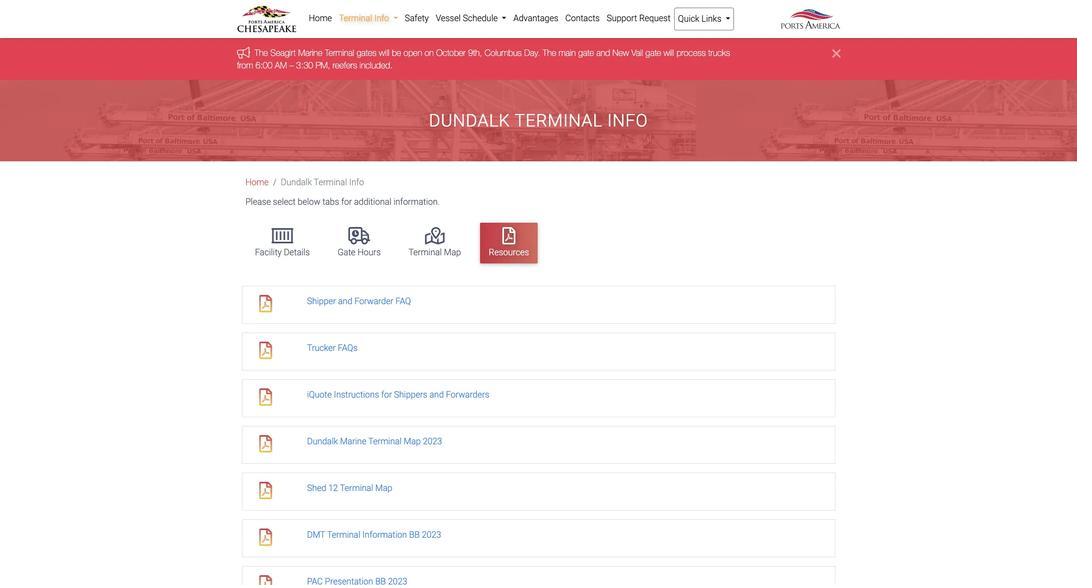 Task type: vqa. For each thing, say whether or not it's contained in the screenshot.
Availability
no



Task type: locate. For each thing, give the bounding box(es) containing it.
2023
[[423, 437, 442, 447], [422, 531, 441, 541]]

will
[[379, 48, 389, 58], [664, 48, 674, 58]]

the up 6:00 on the top left of page
[[254, 48, 268, 58]]

1 horizontal spatial will
[[664, 48, 674, 58]]

1 horizontal spatial map
[[404, 437, 421, 447]]

0 vertical spatial for
[[342, 197, 352, 207]]

0 vertical spatial info
[[375, 13, 389, 23]]

2 vertical spatial dundalk
[[307, 437, 338, 447]]

map
[[444, 247, 461, 258], [404, 437, 421, 447], [376, 484, 393, 494]]

shipper and forwarder faq
[[307, 297, 411, 307]]

new
[[613, 48, 629, 58]]

contacts
[[566, 13, 600, 23]]

quick links link
[[674, 8, 735, 30]]

6:00
[[255, 60, 272, 70]]

links
[[702, 14, 722, 24]]

home
[[309, 13, 332, 23], [246, 177, 269, 188]]

vessel
[[436, 13, 461, 23]]

home link
[[305, 8, 336, 29], [246, 177, 269, 188]]

shed 12 terminal map
[[307, 484, 393, 494]]

schedule
[[463, 13, 498, 23]]

resources link
[[480, 223, 538, 264]]

0 vertical spatial 2023
[[423, 437, 442, 447]]

for
[[342, 197, 352, 207], [382, 390, 392, 401]]

and right shipper
[[338, 297, 353, 307]]

1 horizontal spatial home link
[[305, 8, 336, 29]]

0 horizontal spatial and
[[338, 297, 353, 307]]

1 vertical spatial for
[[382, 390, 392, 401]]

2023 down shippers
[[423, 437, 442, 447]]

terminal inside 'the seagirt marine terminal gates will be open on october 9th, columbus day. the main gate and new vail gate will process trucks from 6:00 am – 3:30 pm, reefers included.'
[[325, 48, 354, 58]]

dundalk inside tab panel
[[307, 437, 338, 447]]

the right day.
[[543, 48, 556, 58]]

2 horizontal spatial and
[[596, 48, 610, 58]]

tab panel containing shipper and forwarder faq
[[242, 286, 836, 586]]

be
[[392, 48, 401, 58]]

for right tabs
[[342, 197, 352, 207]]

gate
[[578, 48, 594, 58], [646, 48, 661, 58]]

0 vertical spatial home link
[[305, 8, 336, 29]]

and
[[596, 48, 610, 58], [338, 297, 353, 307], [430, 390, 444, 401]]

9th,
[[468, 48, 482, 58]]

below
[[298, 197, 321, 207]]

iquote instructions for shippers and forwarders link
[[307, 390, 490, 401]]

tabs
[[323, 197, 339, 207]]

home link left 'terminal info'
[[305, 8, 336, 29]]

gate right main
[[578, 48, 594, 58]]

tab list
[[241, 218, 841, 269]]

contacts link
[[562, 8, 604, 29]]

faq
[[396, 297, 411, 307]]

1 horizontal spatial for
[[382, 390, 392, 401]]

0 vertical spatial map
[[444, 247, 461, 258]]

tab panel
[[242, 286, 836, 586]]

for left shippers
[[382, 390, 392, 401]]

0 horizontal spatial marine
[[298, 48, 322, 58]]

gate right "vail"
[[646, 48, 661, 58]]

dundalk marine terminal map 2023 link
[[307, 437, 442, 447]]

0 vertical spatial dundalk
[[429, 110, 511, 131]]

facility
[[255, 247, 282, 258]]

1 vertical spatial marine
[[340, 437, 367, 447]]

terminal map
[[409, 247, 461, 258]]

terminal
[[339, 13, 372, 23], [325, 48, 354, 58], [515, 110, 603, 131], [314, 177, 347, 188], [409, 247, 442, 258], [369, 437, 402, 447], [340, 484, 373, 494], [327, 531, 361, 541]]

marine down instructions in the left of the page
[[340, 437, 367, 447]]

–
[[289, 60, 294, 70]]

trucker faqs link
[[307, 343, 358, 354]]

0 horizontal spatial the
[[254, 48, 268, 58]]

shipper
[[307, 297, 336, 307]]

home for rightmost home link
[[309, 13, 332, 23]]

1 horizontal spatial the
[[543, 48, 556, 58]]

advantages
[[514, 13, 559, 23]]

1 horizontal spatial and
[[430, 390, 444, 401]]

0 vertical spatial marine
[[298, 48, 322, 58]]

home link up please
[[246, 177, 269, 188]]

support request link
[[604, 8, 674, 29]]

info
[[375, 13, 389, 23], [608, 110, 648, 131], [349, 177, 364, 188]]

1 horizontal spatial gate
[[646, 48, 661, 58]]

0 horizontal spatial map
[[376, 484, 393, 494]]

marine
[[298, 48, 322, 58], [340, 437, 367, 447]]

information.
[[394, 197, 440, 207]]

faqs
[[338, 343, 358, 354]]

0 vertical spatial dundalk terminal info
[[429, 110, 648, 131]]

gate hours
[[338, 247, 381, 258]]

1 vertical spatial info
[[608, 110, 648, 131]]

12
[[329, 484, 338, 494]]

2 vertical spatial info
[[349, 177, 364, 188]]

0 horizontal spatial home
[[246, 177, 269, 188]]

and right shippers
[[430, 390, 444, 401]]

home up please
[[246, 177, 269, 188]]

dundalk marine terminal map 2023
[[307, 437, 442, 447]]

1 vertical spatial home
[[246, 177, 269, 188]]

the seagirt marine terminal gates will be open on october 9th, columbus day. the main gate and new vail gate will process trucks from 6:00 am – 3:30 pm, reefers included. alert
[[0, 38, 1078, 80]]

2023 right bb
[[422, 531, 441, 541]]

1 vertical spatial dundalk terminal info
[[281, 177, 364, 188]]

open
[[404, 48, 422, 58]]

dundalk terminal info
[[429, 110, 648, 131], [281, 177, 364, 188]]

information
[[363, 531, 407, 541]]

quick links
[[678, 14, 724, 24]]

home left 'terminal info'
[[309, 13, 332, 23]]

1 vertical spatial home link
[[246, 177, 269, 188]]

resources
[[489, 247, 529, 258]]

will left 'be'
[[379, 48, 389, 58]]

shippers
[[394, 390, 428, 401]]

shed
[[307, 484, 326, 494]]

and inside 'the seagirt marine terminal gates will be open on october 9th, columbus day. the main gate and new vail gate will process trucks from 6:00 am – 3:30 pm, reefers included.'
[[596, 48, 610, 58]]

the
[[254, 48, 268, 58], [543, 48, 556, 58]]

0 horizontal spatial dundalk terminal info
[[281, 177, 364, 188]]

tab list containing facility details
[[241, 218, 841, 269]]

0 horizontal spatial gate
[[578, 48, 594, 58]]

gates
[[357, 48, 376, 58]]

dundalk
[[429, 110, 511, 131], [281, 177, 312, 188], [307, 437, 338, 447]]

main
[[559, 48, 576, 58]]

marine up 3:30
[[298, 48, 322, 58]]

1 vertical spatial map
[[404, 437, 421, 447]]

1 horizontal spatial marine
[[340, 437, 367, 447]]

will left 'process'
[[664, 48, 674, 58]]

1 horizontal spatial home
[[309, 13, 332, 23]]

day.
[[524, 48, 540, 58]]

2 vertical spatial map
[[376, 484, 393, 494]]

0 horizontal spatial info
[[349, 177, 364, 188]]

1 vertical spatial 2023
[[422, 531, 441, 541]]

0 vertical spatial home
[[309, 13, 332, 23]]

and left new
[[596, 48, 610, 58]]

0 vertical spatial and
[[596, 48, 610, 58]]

2 vertical spatial and
[[430, 390, 444, 401]]

2023 for dundalk marine terminal map 2023
[[423, 437, 442, 447]]

on
[[425, 48, 434, 58]]

trucker
[[307, 343, 336, 354]]

0 horizontal spatial will
[[379, 48, 389, 58]]

shed 12 terminal map link
[[307, 484, 393, 494]]

2 horizontal spatial info
[[608, 110, 648, 131]]



Task type: describe. For each thing, give the bounding box(es) containing it.
please
[[246, 197, 271, 207]]

1 will from the left
[[379, 48, 389, 58]]

safety
[[405, 13, 429, 23]]

support
[[607, 13, 638, 23]]

terminal info link
[[336, 8, 402, 29]]

seagirt
[[270, 48, 296, 58]]

included.
[[359, 60, 393, 70]]

marine inside tab panel
[[340, 437, 367, 447]]

facility details link
[[247, 223, 319, 264]]

terminal info
[[339, 13, 392, 23]]

trucks
[[708, 48, 730, 58]]

1 horizontal spatial info
[[375, 13, 389, 23]]

bb
[[409, 531, 420, 541]]

terminal map link
[[400, 223, 470, 264]]

columbus
[[485, 48, 522, 58]]

select
[[273, 197, 296, 207]]

map for dundalk marine terminal map 2023
[[404, 437, 421, 447]]

close image
[[833, 47, 841, 60]]

2 the from the left
[[543, 48, 556, 58]]

for inside tab panel
[[382, 390, 392, 401]]

am
[[275, 60, 287, 70]]

process
[[677, 48, 706, 58]]

gate
[[338, 247, 356, 258]]

forwarders
[[446, 390, 490, 401]]

instructions
[[334, 390, 379, 401]]

vessel schedule
[[436, 13, 500, 23]]

1 vertical spatial dundalk
[[281, 177, 312, 188]]

pm,
[[315, 60, 330, 70]]

additional
[[354, 197, 392, 207]]

home for the leftmost home link
[[246, 177, 269, 188]]

shipper and forwarder faq link
[[307, 297, 411, 307]]

safety link
[[402, 8, 433, 29]]

2 will from the left
[[664, 48, 674, 58]]

1 gate from the left
[[578, 48, 594, 58]]

the seagirt marine terminal gates will be open on october 9th, columbus day. the main gate and new vail gate will process trucks from 6:00 am – 3:30 pm, reefers included. link
[[237, 48, 730, 70]]

marine inside 'the seagirt marine terminal gates will be open on october 9th, columbus day. the main gate and new vail gate will process trucks from 6:00 am – 3:30 pm, reefers included.'
[[298, 48, 322, 58]]

gate hours link
[[329, 223, 390, 264]]

2023 for dmt terminal information bb 2023
[[422, 531, 441, 541]]

vessel schedule link
[[433, 8, 510, 29]]

map for shed 12 terminal map
[[376, 484, 393, 494]]

from
[[237, 60, 253, 70]]

2 horizontal spatial map
[[444, 247, 461, 258]]

facility details
[[255, 247, 310, 258]]

details
[[284, 247, 310, 258]]

vail
[[632, 48, 643, 58]]

0 horizontal spatial for
[[342, 197, 352, 207]]

hours
[[358, 247, 381, 258]]

please select below tabs for additional information.
[[246, 197, 440, 207]]

trucker faqs
[[307, 343, 358, 354]]

3:30
[[296, 60, 313, 70]]

dmt terminal information bb 2023 link
[[307, 531, 441, 541]]

support request
[[607, 13, 671, 23]]

quick
[[678, 14, 700, 24]]

dmt
[[307, 531, 325, 541]]

october
[[436, 48, 466, 58]]

iquote instructions for shippers and forwarders
[[307, 390, 490, 401]]

advantages link
[[510, 8, 562, 29]]

2 gate from the left
[[646, 48, 661, 58]]

1 horizontal spatial dundalk terminal info
[[429, 110, 648, 131]]

bullhorn image
[[237, 47, 254, 59]]

iquote
[[307, 390, 332, 401]]

1 the from the left
[[254, 48, 268, 58]]

dmt terminal information bb 2023
[[307, 531, 441, 541]]

the seagirt marine terminal gates will be open on october 9th, columbus day. the main gate and new vail gate will process trucks from 6:00 am – 3:30 pm, reefers included.
[[237, 48, 730, 70]]

request
[[640, 13, 671, 23]]

reefers
[[333, 60, 357, 70]]

1 vertical spatial and
[[338, 297, 353, 307]]

forwarder
[[355, 297, 394, 307]]

0 horizontal spatial home link
[[246, 177, 269, 188]]



